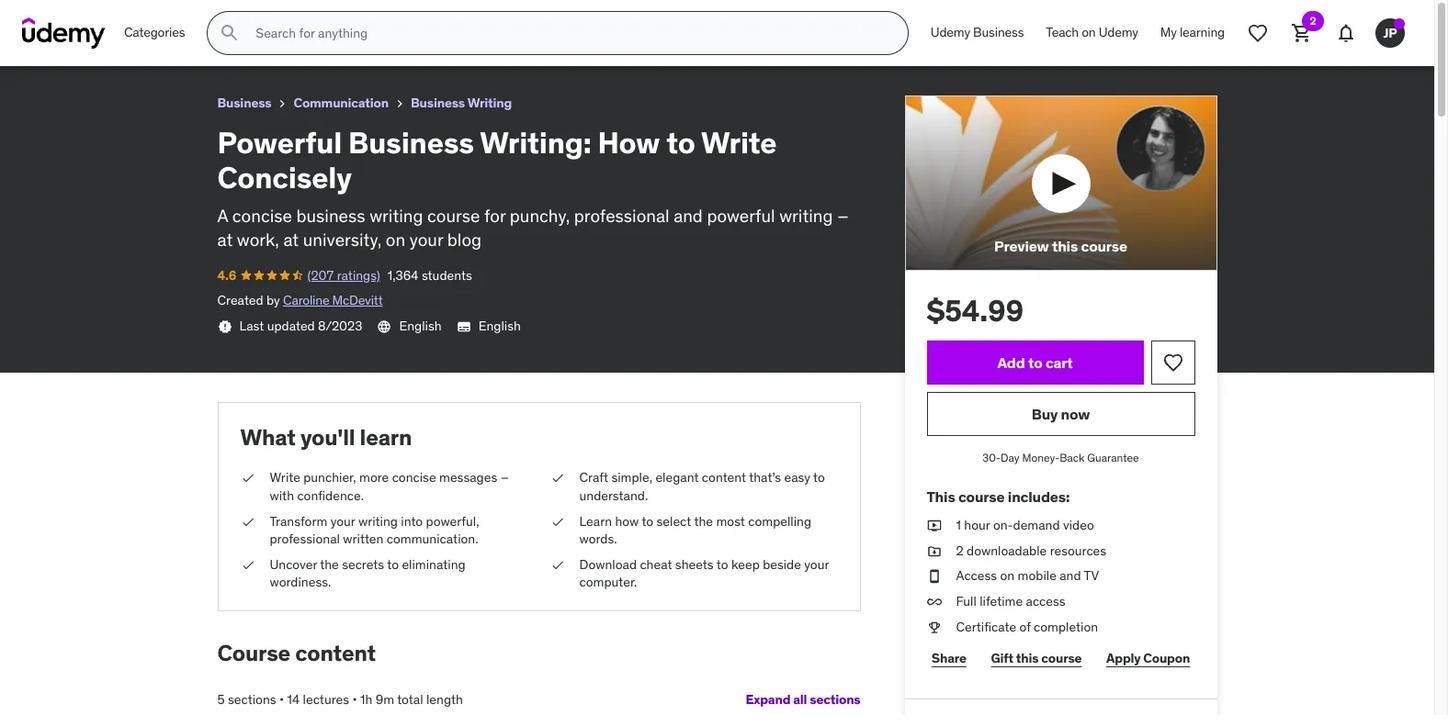Task type: describe. For each thing, give the bounding box(es) containing it.
you'll
[[300, 423, 355, 452]]

– inside powerful business writing: how to write concisely a concise business writing course for punchy, professional and powerful writing – at work, at university, on your blog
[[837, 205, 849, 227]]

add
[[997, 353, 1025, 372]]

xsmall image for 1
[[927, 518, 941, 536]]

buy
[[1032, 405, 1058, 423]]

compelling
[[748, 513, 812, 530]]

course language image
[[377, 320, 392, 334]]

craft
[[579, 470, 608, 486]]

2 at from the left
[[283, 229, 299, 251]]

and inside powerful business writing: how to write concisely a concise business writing course for punchy, professional and powerful writing – at work, at university, on your blog
[[674, 205, 703, 227]]

xsmall image for craft simple, elegant content that's easy to understand.
[[550, 470, 565, 488]]

last updated 8/2023
[[239, 318, 362, 334]]

length
[[426, 692, 463, 708]]

1 hour on-demand video
[[956, 518, 1094, 534]]

writing right powerful
[[779, 205, 833, 227]]

xsmall image for uncover the secrets to eliminating wordiness.
[[240, 557, 255, 575]]

expand
[[746, 692, 791, 709]]

udemy business
[[931, 24, 1024, 41]]

powerful
[[707, 205, 775, 227]]

learn how to select the most compelling words.
[[579, 513, 812, 548]]

by
[[266, 293, 280, 309]]

write inside write punchier, more concise messages – with confidence.
[[270, 470, 300, 486]]

access
[[956, 568, 997, 585]]

jp link
[[1368, 11, 1412, 55]]

xsmall image for last updated 8/2023
[[217, 320, 232, 334]]

last
[[239, 318, 264, 334]]

communication
[[294, 95, 389, 111]]

xsmall image for learn
[[550, 513, 565, 531]]

udemy business link
[[920, 11, 1035, 55]]

day
[[1001, 451, 1020, 465]]

concisely for powerful business writing: how to write concisely a concise business writing course for punchy, professional and powerful writing – at work, at university, on your blog
[[217, 159, 352, 197]]

to inside powerful business writing: how to write concisely a concise business writing course for punchy, professional and powerful writing – at work, at university, on your blog
[[666, 124, 695, 162]]

my learning link
[[1149, 11, 1236, 55]]

completion
[[1034, 619, 1098, 636]]

xsmall image for transform your writing into powerful, professional written communication.
[[240, 513, 255, 531]]

writing: for powerful business writing: how to write concisely a concise business writing course for punchy, professional and powerful writing – at work, at university, on your blog
[[480, 124, 591, 162]]

coupon
[[1144, 650, 1190, 667]]

video
[[1063, 518, 1094, 534]]

business
[[296, 205, 365, 227]]

writing
[[467, 95, 512, 111]]

your inside powerful business writing: how to write concisely a concise business writing course for punchy, professional and powerful writing – at work, at university, on your blog
[[410, 229, 443, 251]]

a
[[217, 205, 228, 227]]

xsmall image for full lifetime access
[[927, 594, 941, 612]]

teach
[[1046, 24, 1079, 41]]

course down "completion"
[[1042, 650, 1082, 667]]

8/2023
[[318, 318, 362, 334]]

categories
[[124, 24, 185, 41]]

access
[[1026, 594, 1066, 610]]

submit search image
[[219, 22, 241, 44]]

full
[[956, 594, 977, 610]]

5 sections • 14 lectures • 1h 9m total length
[[217, 692, 463, 708]]

written
[[343, 531, 384, 548]]

jp
[[1383, 24, 1397, 41]]

add to cart button
[[927, 341, 1144, 385]]

business for powerful business writing: how to write concisely
[[81, 8, 145, 27]]

business writing link
[[411, 92, 512, 115]]

0 horizontal spatial (207 ratings)
[[55, 32, 128, 48]]

business writing
[[411, 95, 512, 111]]

1 horizontal spatial and
[[1060, 568, 1081, 585]]

professional inside powerful business writing: how to write concisely a concise business writing course for punchy, professional and powerful writing – at work, at university, on your blog
[[574, 205, 670, 227]]

Search for anything text field
[[252, 17, 886, 49]]

powerful business writing: how to write concisely a concise business writing course for punchy, professional and powerful writing – at work, at university, on your blog
[[217, 124, 849, 251]]

apply coupon button
[[1102, 641, 1195, 677]]

blog
[[447, 229, 482, 251]]

wishlist image
[[1247, 22, 1269, 44]]

powerful,
[[426, 513, 479, 530]]

xsmall image for write punchier, more concise messages – with confidence.
[[240, 470, 255, 488]]

– inside write punchier, more concise messages – with confidence.
[[501, 470, 509, 486]]

course content
[[217, 640, 376, 668]]

select
[[657, 513, 691, 530]]

how
[[615, 513, 639, 530]]

buy now button
[[927, 393, 1195, 437]]

of
[[1020, 619, 1031, 636]]

includes:
[[1008, 488, 1070, 506]]

easy
[[784, 470, 811, 486]]

2 • from the left
[[352, 692, 357, 708]]

created
[[217, 293, 263, 309]]

work,
[[237, 229, 279, 251]]

concisely for powerful business writing: how to write concisely
[[301, 8, 369, 27]]

2 for 2
[[1310, 14, 1316, 28]]

course inside powerful business writing: how to write concisely a concise business writing course for punchy, professional and powerful writing – at work, at university, on your blog
[[427, 205, 480, 227]]

buy now
[[1032, 405, 1090, 423]]

0 vertical spatial 1,364 students
[[135, 32, 220, 48]]

downloadable
[[967, 543, 1047, 559]]

1 horizontal spatial ratings)
[[337, 267, 380, 284]]

wishlist image
[[1162, 352, 1184, 374]]

xsmall image for download cheat sheets to keep beside your computer.
[[550, 557, 565, 575]]

uncover the secrets to eliminating wordiness.
[[270, 557, 466, 591]]

this for preview
[[1052, 237, 1078, 256]]

more
[[359, 470, 389, 486]]

the inside uncover the secrets to eliminating wordiness.
[[320, 557, 339, 573]]

1 horizontal spatial 1,364
[[388, 267, 419, 284]]

learn
[[360, 423, 412, 452]]

teach on udemy
[[1046, 24, 1138, 41]]

to inside the download cheat sheets to keep beside your computer.
[[717, 557, 728, 573]]

1
[[956, 518, 961, 534]]

to inside uncover the secrets to eliminating wordiness.
[[387, 557, 399, 573]]

my learning
[[1160, 24, 1225, 41]]

your inside the download cheat sheets to keep beside your computer.
[[804, 557, 829, 573]]

mobile
[[1018, 568, 1057, 585]]

back
[[1060, 451, 1085, 465]]

transform your writing into powerful, professional written communication.
[[270, 513, 479, 548]]

sheets
[[675, 557, 714, 573]]

computer.
[[579, 575, 637, 591]]

xsmall image for access
[[927, 568, 941, 586]]

total
[[397, 692, 423, 708]]

elegant
[[656, 470, 699, 486]]

demand
[[1013, 518, 1060, 534]]

1 vertical spatial content
[[295, 640, 376, 668]]

punchier,
[[303, 470, 356, 486]]

on for teach
[[1082, 24, 1096, 41]]

closed captions image
[[456, 320, 471, 334]]

preview this course
[[994, 237, 1128, 256]]

resources
[[1050, 543, 1107, 559]]



Task type: vqa. For each thing, say whether or not it's contained in the screenshot.
the bottom on
yes



Task type: locate. For each thing, give the bounding box(es) containing it.
1 at from the left
[[217, 229, 233, 251]]

xsmall image left transform
[[240, 513, 255, 531]]

1h 9m
[[360, 692, 394, 708]]

1 vertical spatial how
[[598, 124, 660, 162]]

secrets
[[342, 557, 384, 573]]

download
[[579, 557, 637, 573]]

xsmall image for 2
[[927, 543, 941, 561]]

wordiness.
[[270, 575, 331, 591]]

learn
[[579, 513, 612, 530]]

1 vertical spatial 1,364 students
[[388, 267, 472, 284]]

with
[[270, 488, 294, 504]]

ratings)
[[85, 32, 128, 48], [337, 267, 380, 284]]

(207 left the 'categories' dropdown button
[[55, 32, 82, 48]]

1 vertical spatial and
[[1060, 568, 1081, 585]]

1 vertical spatial write
[[701, 124, 777, 162]]

1 vertical spatial students
[[422, 267, 472, 284]]

xsmall image right business link
[[275, 96, 290, 111]]

writing
[[370, 205, 423, 227], [779, 205, 833, 227], [358, 513, 398, 530]]

1 horizontal spatial (207
[[307, 267, 334, 284]]

on right university,
[[386, 229, 405, 251]]

the
[[694, 513, 713, 530], [320, 557, 339, 573]]

the inside learn how to select the most compelling words.
[[694, 513, 713, 530]]

1,364 students down powerful business writing: how to write concisely
[[135, 32, 220, 48]]

add to cart
[[997, 353, 1073, 372]]

on inside powerful business writing: how to write concisely a concise business writing course for punchy, professional and powerful writing – at work, at university, on your blog
[[386, 229, 405, 251]]

xsmall image left with
[[240, 470, 255, 488]]

0 vertical spatial –
[[837, 205, 849, 227]]

1 horizontal spatial –
[[837, 205, 849, 227]]

2 english from the left
[[478, 318, 521, 334]]

concise right more
[[392, 470, 436, 486]]

sections right all
[[810, 692, 861, 709]]

1 horizontal spatial •
[[352, 692, 357, 708]]

expand all sections button
[[746, 683, 861, 716]]

0 horizontal spatial students
[[169, 32, 220, 48]]

on for access
[[1000, 568, 1015, 585]]

to inside learn how to select the most compelling words.
[[642, 513, 654, 530]]

0 horizontal spatial writing:
[[148, 8, 204, 27]]

2 vertical spatial on
[[1000, 568, 1015, 585]]

0 horizontal spatial at
[[217, 229, 233, 251]]

1 horizontal spatial professional
[[574, 205, 670, 227]]

writing: for powerful business writing: how to write concisely
[[148, 8, 204, 27]]

gift this course link
[[986, 641, 1087, 677]]

0 vertical spatial (207
[[55, 32, 82, 48]]

concise inside write punchier, more concise messages – with confidence.
[[392, 470, 436, 486]]

1 vertical spatial your
[[331, 513, 355, 530]]

concisely up communication
[[301, 8, 369, 27]]

xsmall image down this
[[927, 543, 941, 561]]

preview
[[994, 237, 1049, 256]]

business for udemy business
[[973, 24, 1024, 41]]

0 vertical spatial content
[[702, 470, 746, 486]]

caroline
[[283, 293, 329, 309]]

your up written
[[331, 513, 355, 530]]

(207
[[55, 32, 82, 48], [307, 267, 334, 284]]

1 vertical spatial the
[[320, 557, 339, 573]]

concise
[[232, 205, 292, 227], [392, 470, 436, 486]]

shopping cart with 2 items image
[[1291, 22, 1313, 44]]

$54.99
[[927, 292, 1024, 330]]

you have alerts image
[[1394, 18, 1405, 29]]

students
[[169, 32, 220, 48], [422, 267, 472, 284]]

1 vertical spatial (207 ratings)
[[307, 267, 380, 284]]

write up powerful
[[701, 124, 777, 162]]

udemy image
[[22, 17, 106, 49]]

notifications image
[[1335, 22, 1357, 44]]

english right closed captions "icon"
[[478, 318, 521, 334]]

0 horizontal spatial •
[[279, 692, 284, 708]]

0 horizontal spatial 1,364
[[135, 32, 166, 48]]

1 horizontal spatial udemy
[[1099, 24, 1138, 41]]

to inside craft simple, elegant content that's easy to understand.
[[813, 470, 825, 486]]

and left tv
[[1060, 568, 1081, 585]]

how inside powerful business writing: how to write concisely a concise business writing course for punchy, professional and powerful writing – at work, at university, on your blog
[[598, 124, 660, 162]]

write for powerful business writing: how to write concisely a concise business writing course for punchy, professional and powerful writing – at work, at university, on your blog
[[701, 124, 777, 162]]

at
[[217, 229, 233, 251], [283, 229, 299, 251]]

0 horizontal spatial how
[[207, 8, 239, 27]]

1 • from the left
[[279, 692, 284, 708]]

course
[[217, 640, 290, 668]]

this right the preview
[[1052, 237, 1078, 256]]

2 vertical spatial write
[[270, 470, 300, 486]]

1 vertical spatial concise
[[392, 470, 436, 486]]

xsmall image
[[392, 96, 407, 111], [550, 513, 565, 531], [927, 518, 941, 536], [927, 543, 941, 561], [927, 568, 941, 586]]

concisely
[[301, 8, 369, 27], [217, 159, 352, 197]]

0 vertical spatial 4.6
[[15, 32, 34, 48]]

1 vertical spatial 2
[[956, 543, 964, 559]]

content up 5 sections • 14 lectures • 1h 9m total length
[[295, 640, 376, 668]]

writing up university,
[[370, 205, 423, 227]]

1 vertical spatial professional
[[270, 531, 340, 548]]

0 vertical spatial concisely
[[301, 8, 369, 27]]

on right teach
[[1082, 24, 1096, 41]]

0 horizontal spatial the
[[320, 557, 339, 573]]

confidence.
[[297, 488, 364, 504]]

• left 14
[[279, 692, 284, 708]]

0 horizontal spatial 4.6
[[15, 32, 34, 48]]

1 vertical spatial on
[[386, 229, 405, 251]]

apply
[[1107, 650, 1141, 667]]

xsmall image for certificate of completion
[[927, 619, 941, 637]]

2 left notifications icon
[[1310, 14, 1316, 28]]

1 horizontal spatial on
[[1000, 568, 1015, 585]]

0 horizontal spatial your
[[331, 513, 355, 530]]

guarantee
[[1087, 451, 1139, 465]]

• left '1h 9m'
[[352, 692, 357, 708]]

sections inside dropdown button
[[810, 692, 861, 709]]

0 horizontal spatial english
[[399, 318, 442, 334]]

powerful for powerful business writing: how to write concisely a concise business writing course for punchy, professional and powerful writing – at work, at university, on your blog
[[217, 124, 342, 162]]

xsmall image left learn
[[550, 513, 565, 531]]

business
[[81, 8, 145, 27], [973, 24, 1024, 41], [217, 95, 272, 111], [411, 95, 465, 111], [348, 124, 474, 162]]

1 vertical spatial 4.6
[[217, 267, 236, 284]]

ratings) down powerful business writing: how to write concisely
[[85, 32, 128, 48]]

this inside "button"
[[1052, 237, 1078, 256]]

into
[[401, 513, 423, 530]]

1 horizontal spatial students
[[422, 267, 472, 284]]

business inside powerful business writing: how to write concisely a concise business writing course for punchy, professional and powerful writing – at work, at university, on your blog
[[348, 124, 474, 162]]

xsmall image left download
[[550, 557, 565, 575]]

professional
[[574, 205, 670, 227], [270, 531, 340, 548]]

writing up written
[[358, 513, 398, 530]]

(207 ratings)
[[55, 32, 128, 48], [307, 267, 380, 284]]

cart
[[1046, 353, 1073, 372]]

1,364 students down blog
[[388, 267, 472, 284]]

professional inside the transform your writing into powerful, professional written communication.
[[270, 531, 340, 548]]

writing: left the submit search "image"
[[148, 8, 204, 27]]

simple,
[[612, 470, 652, 486]]

0 vertical spatial writing:
[[148, 8, 204, 27]]

0 vertical spatial professional
[[574, 205, 670, 227]]

2 horizontal spatial on
[[1082, 24, 1096, 41]]

2 down the 1
[[956, 543, 964, 559]]

understand.
[[579, 488, 648, 504]]

1 vertical spatial (207
[[307, 267, 334, 284]]

at right the work,
[[283, 229, 299, 251]]

1 horizontal spatial 2
[[1310, 14, 1316, 28]]

write
[[260, 8, 298, 27], [701, 124, 777, 162], [270, 470, 300, 486]]

learning
[[1180, 24, 1225, 41]]

0 horizontal spatial and
[[674, 205, 703, 227]]

1 horizontal spatial powerful
[[217, 124, 342, 162]]

created by caroline mcdevitt
[[217, 293, 383, 309]]

on down downloadable
[[1000, 568, 1015, 585]]

professional right "punchy,"
[[574, 205, 670, 227]]

course inside "button"
[[1081, 237, 1128, 256]]

1 vertical spatial powerful
[[217, 124, 342, 162]]

0 horizontal spatial concise
[[232, 205, 292, 227]]

0 horizontal spatial professional
[[270, 531, 340, 548]]

to inside button
[[1028, 353, 1043, 372]]

0 vertical spatial and
[[674, 205, 703, 227]]

how for powerful business writing: how to write concisely
[[207, 8, 239, 27]]

1 vertical spatial 1,364
[[388, 267, 419, 284]]

powerful inside powerful business writing: how to write concisely a concise business writing course for punchy, professional and powerful writing – at work, at university, on your blog
[[217, 124, 342, 162]]

1 vertical spatial this
[[1016, 650, 1039, 667]]

lectures
[[303, 692, 349, 708]]

for
[[484, 205, 506, 227]]

xsmall image left craft on the left of page
[[550, 470, 565, 488]]

xsmall image left access
[[927, 568, 941, 586]]

2 horizontal spatial your
[[804, 557, 829, 573]]

ratings) up mcdevitt
[[337, 267, 380, 284]]

•
[[279, 692, 284, 708], [352, 692, 357, 708]]

concisely up business
[[217, 159, 352, 197]]

1 horizontal spatial (207 ratings)
[[307, 267, 380, 284]]

now
[[1061, 405, 1090, 423]]

and
[[674, 205, 703, 227], [1060, 568, 1081, 585]]

1,364 down powerful business writing: how to write concisely
[[135, 32, 166, 48]]

0 horizontal spatial 2
[[956, 543, 964, 559]]

caroline mcdevitt link
[[283, 293, 383, 309]]

0 horizontal spatial powerful
[[15, 8, 78, 27]]

write up with
[[270, 470, 300, 486]]

1 horizontal spatial how
[[598, 124, 660, 162]]

what
[[240, 423, 296, 452]]

30-
[[983, 451, 1001, 465]]

content inside craft simple, elegant content that's easy to understand.
[[702, 470, 746, 486]]

that's
[[749, 470, 781, 486]]

1 vertical spatial ratings)
[[337, 267, 380, 284]]

1 horizontal spatial sections
[[810, 692, 861, 709]]

1 horizontal spatial the
[[694, 513, 713, 530]]

5
[[217, 692, 225, 708]]

gift
[[991, 650, 1014, 667]]

what you'll learn
[[240, 423, 412, 452]]

0 vertical spatial this
[[1052, 237, 1078, 256]]

0 vertical spatial students
[[169, 32, 220, 48]]

concisely inside powerful business writing: how to write concisely a concise business writing course for punchy, professional and powerful writing – at work, at university, on your blog
[[217, 159, 352, 197]]

concise up the work,
[[232, 205, 292, 227]]

(207 up caroline mcdevitt "link"
[[307, 267, 334, 284]]

2 downloadable resources
[[956, 543, 1107, 559]]

transform
[[270, 513, 327, 530]]

1 horizontal spatial this
[[1052, 237, 1078, 256]]

0 vertical spatial your
[[410, 229, 443, 251]]

1 horizontal spatial 1,364 students
[[388, 267, 472, 284]]

xsmall image left uncover
[[240, 557, 255, 575]]

1 horizontal spatial 4.6
[[217, 267, 236, 284]]

course right the preview
[[1081, 237, 1128, 256]]

sections right 5
[[228, 692, 276, 708]]

0 vertical spatial ratings)
[[85, 32, 128, 48]]

2 udemy from the left
[[1099, 24, 1138, 41]]

0 horizontal spatial this
[[1016, 650, 1039, 667]]

0 horizontal spatial udemy
[[931, 24, 970, 41]]

students down blog
[[422, 267, 472, 284]]

0 vertical spatial how
[[207, 8, 239, 27]]

1 udemy from the left
[[931, 24, 970, 41]]

powerful for powerful business writing: how to write concisely
[[15, 8, 78, 27]]

0 vertical spatial (207 ratings)
[[55, 32, 128, 48]]

business link
[[217, 92, 272, 115]]

0 vertical spatial 1,364
[[135, 32, 166, 48]]

0 vertical spatial on
[[1082, 24, 1096, 41]]

your inside the transform your writing into powerful, professional written communication.
[[331, 513, 355, 530]]

course up hour
[[958, 488, 1005, 506]]

0 horizontal spatial –
[[501, 470, 509, 486]]

content
[[702, 470, 746, 486], [295, 640, 376, 668]]

2 vertical spatial your
[[804, 557, 829, 573]]

xsmall image
[[275, 96, 290, 111], [217, 320, 232, 334], [240, 470, 255, 488], [550, 470, 565, 488], [240, 513, 255, 531], [240, 557, 255, 575], [550, 557, 565, 575], [927, 594, 941, 612], [927, 619, 941, 637]]

0 vertical spatial write
[[260, 8, 298, 27]]

mcdevitt
[[332, 293, 383, 309]]

this for gift
[[1016, 650, 1039, 667]]

course
[[427, 205, 480, 227], [1081, 237, 1128, 256], [958, 488, 1005, 506], [1042, 650, 1082, 667]]

0 vertical spatial concise
[[232, 205, 292, 227]]

most
[[716, 513, 745, 530]]

xsmall image right communication link
[[392, 96, 407, 111]]

cheat
[[640, 557, 672, 573]]

0 horizontal spatial sections
[[228, 692, 276, 708]]

0 vertical spatial powerful
[[15, 8, 78, 27]]

0 vertical spatial 2
[[1310, 14, 1316, 28]]

at down a at the left top of page
[[217, 229, 233, 251]]

concise inside powerful business writing: how to write concisely a concise business writing course for punchy, professional and powerful writing – at work, at university, on your blog
[[232, 205, 292, 227]]

content left that's
[[702, 470, 746, 486]]

share button
[[927, 641, 971, 677]]

communication.
[[387, 531, 478, 548]]

share
[[932, 650, 967, 667]]

xsmall image left full
[[927, 594, 941, 612]]

0 horizontal spatial on
[[386, 229, 405, 251]]

0 horizontal spatial (207
[[55, 32, 82, 48]]

1 horizontal spatial writing:
[[480, 124, 591, 162]]

1 horizontal spatial at
[[283, 229, 299, 251]]

1,364 students
[[135, 32, 220, 48], [388, 267, 472, 284]]

on-
[[993, 518, 1013, 534]]

professional down transform
[[270, 531, 340, 548]]

write right the submit search "image"
[[260, 8, 298, 27]]

0 horizontal spatial ratings)
[[85, 32, 128, 48]]

keep
[[731, 557, 760, 573]]

1,364 up course language "image" in the top left of the page
[[388, 267, 419, 284]]

writing inside the transform your writing into powerful, professional written communication.
[[358, 513, 398, 530]]

certificate of completion
[[956, 619, 1098, 636]]

teach on udemy link
[[1035, 11, 1149, 55]]

4.6
[[15, 32, 34, 48], [217, 267, 236, 284]]

1 vertical spatial writing:
[[480, 124, 591, 162]]

course up blog
[[427, 205, 480, 227]]

messages
[[439, 470, 497, 486]]

full lifetime access
[[956, 594, 1066, 610]]

0 horizontal spatial 1,364 students
[[135, 32, 220, 48]]

this
[[927, 488, 955, 506]]

uncover
[[270, 557, 317, 573]]

0 horizontal spatial content
[[295, 640, 376, 668]]

1 horizontal spatial concise
[[392, 470, 436, 486]]

download cheat sheets to keep beside your computer.
[[579, 557, 829, 591]]

how for powerful business writing: how to write concisely a concise business writing course for punchy, professional and powerful writing – at work, at university, on your blog
[[598, 124, 660, 162]]

your left blog
[[410, 229, 443, 251]]

the left secrets
[[320, 557, 339, 573]]

tv
[[1084, 568, 1099, 585]]

updated
[[267, 318, 315, 334]]

certificate
[[956, 619, 1017, 636]]

your right beside
[[804, 557, 829, 573]]

writing: down writing at the left top of the page
[[480, 124, 591, 162]]

the left most
[[694, 513, 713, 530]]

2 for 2 downloadable resources
[[956, 543, 964, 559]]

1 vertical spatial –
[[501, 470, 509, 486]]

1 horizontal spatial english
[[478, 318, 521, 334]]

hour
[[964, 518, 990, 534]]

1 vertical spatial concisely
[[217, 159, 352, 197]]

writing:
[[148, 8, 204, 27], [480, 124, 591, 162]]

1 horizontal spatial content
[[702, 470, 746, 486]]

my
[[1160, 24, 1177, 41]]

and left powerful
[[674, 205, 703, 227]]

xsmall image up "share"
[[927, 619, 941, 637]]

business for powerful business writing: how to write concisely a concise business writing course for punchy, professional and powerful writing – at work, at university, on your blog
[[348, 124, 474, 162]]

1 horizontal spatial your
[[410, 229, 443, 251]]

your
[[410, 229, 443, 251], [331, 513, 355, 530], [804, 557, 829, 573]]

–
[[837, 205, 849, 227], [501, 470, 509, 486]]

0 vertical spatial the
[[694, 513, 713, 530]]

xsmall image left the 1
[[927, 518, 941, 536]]

write for powerful business writing: how to write concisely
[[260, 8, 298, 27]]

all
[[793, 692, 807, 709]]

write punchier, more concise messages – with confidence.
[[270, 470, 509, 504]]

this right gift
[[1016, 650, 1039, 667]]

students down powerful business writing: how to write concisely
[[169, 32, 220, 48]]

1 english from the left
[[399, 318, 442, 334]]

communication link
[[294, 92, 389, 115]]

english right course language "image" in the top left of the page
[[399, 318, 442, 334]]

xsmall image left last
[[217, 320, 232, 334]]

money-
[[1022, 451, 1060, 465]]

lifetime
[[980, 594, 1023, 610]]

write inside powerful business writing: how to write concisely a concise business writing course for punchy, professional and powerful writing – at work, at university, on your blog
[[701, 124, 777, 162]]

preview this course button
[[905, 96, 1217, 271]]

writing: inside powerful business writing: how to write concisely a concise business writing course for punchy, professional and powerful writing – at work, at university, on your blog
[[480, 124, 591, 162]]



